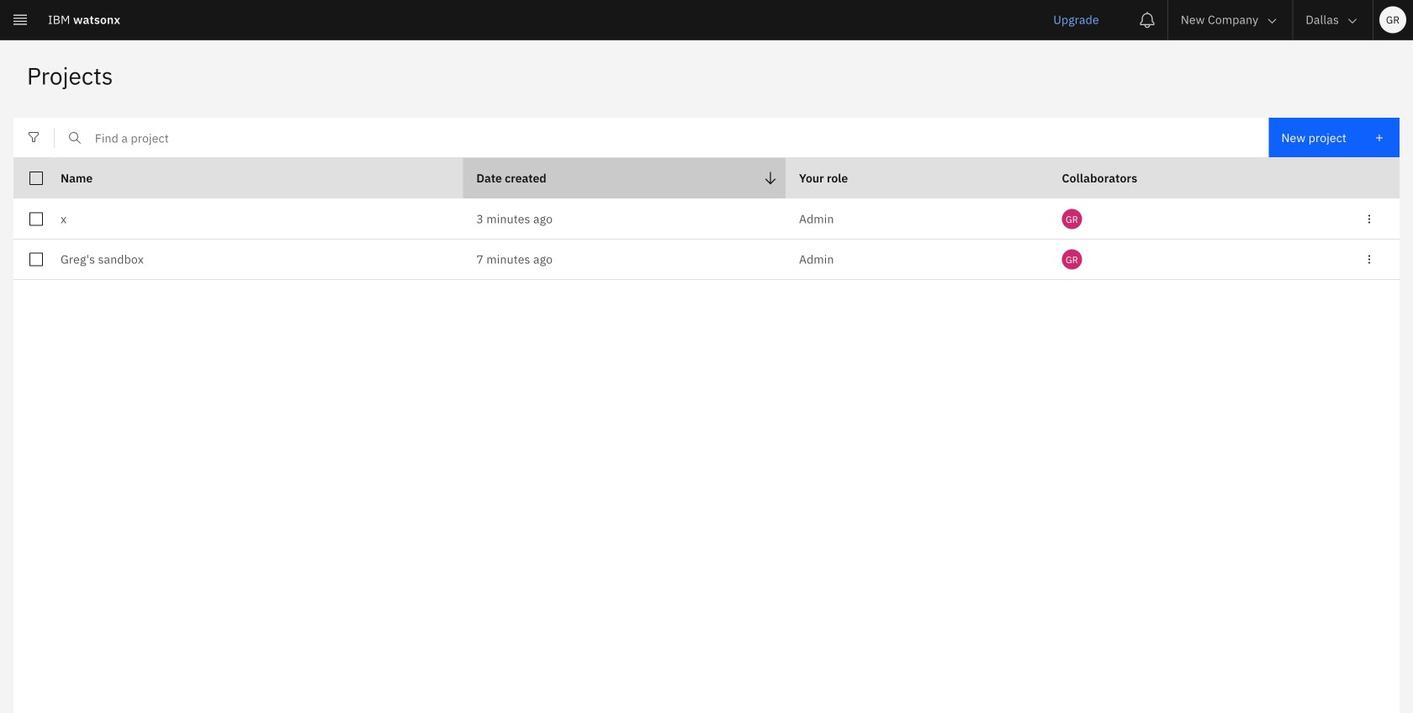 Task type: locate. For each thing, give the bounding box(es) containing it.
None search field
[[55, 118, 1269, 158]]

global navigation element
[[0, 0, 1414, 714]]

notifications image
[[1139, 11, 1156, 28]]

0 horizontal spatial arrow image
[[1266, 14, 1279, 28]]

arrow image
[[1266, 14, 1279, 28], [1346, 14, 1360, 28]]

1 horizontal spatial arrow image
[[1346, 14, 1360, 28]]

selected project 899d65d3-7d56-4b43-95e3-de3df5985b5a element
[[27, 209, 44, 229]]

Find a project text field
[[55, 118, 1269, 158]]

projects list table toolbar element
[[13, 117, 1400, 159]]



Task type: vqa. For each thing, say whether or not it's contained in the screenshot.
Open and close list of options icon at the top right of page
yes



Task type: describe. For each thing, give the bounding box(es) containing it.
selected project c51725da-0f5a-461c-aac5-92dc28a0a9f8 element
[[27, 250, 44, 270]]

select all rows in the table element
[[27, 168, 44, 189]]

open and close list of options image
[[1363, 253, 1377, 266]]

none search field inside projects list table toolbar element
[[55, 118, 1269, 158]]

2 arrow image from the left
[[1346, 14, 1360, 28]]

1 arrow image from the left
[[1266, 14, 1279, 28]]

open and close list of options image
[[1363, 212, 1377, 226]]



